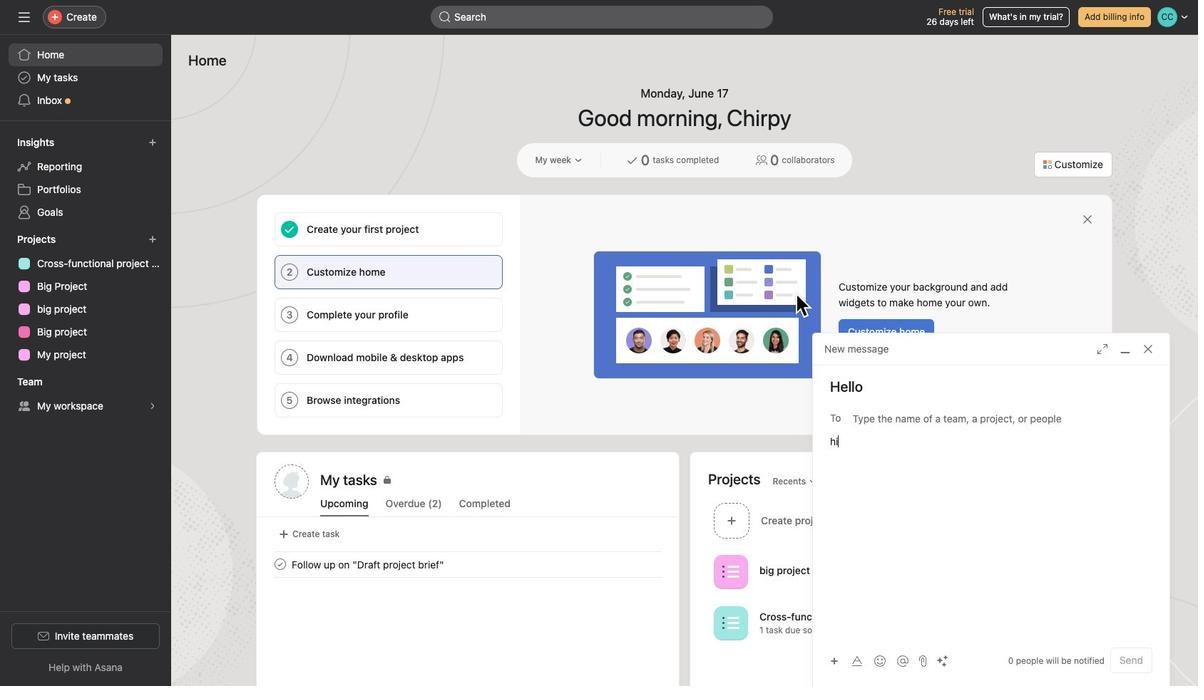 Task type: locate. For each thing, give the bounding box(es) containing it.
toolbar
[[824, 651, 953, 671]]

teams element
[[0, 369, 171, 421]]

expand popout to full screen image
[[1097, 344, 1108, 355]]

mark complete image
[[272, 556, 289, 573]]

insights element
[[0, 130, 171, 227]]

list item
[[257, 552, 679, 578]]

new project or portfolio image
[[148, 235, 157, 244]]

Type the name of a team, a project, or people text field
[[853, 410, 1064, 427]]

insert an object image
[[830, 657, 839, 666]]

dialog
[[813, 334, 1170, 687]]

Mark complete checkbox
[[272, 556, 289, 573]]

list box
[[431, 6, 773, 29]]

new insights image
[[148, 138, 157, 147]]

at mention image
[[897, 656, 909, 667]]

hide sidebar image
[[19, 11, 30, 23]]

minimize image
[[1120, 344, 1131, 355]]



Task type: vqa. For each thing, say whether or not it's contained in the screenshot.
leftmost Cross-functional project plan
no



Task type: describe. For each thing, give the bounding box(es) containing it.
close image
[[1142, 344, 1154, 355]]

isinverse image
[[439, 11, 451, 23]]

close image
[[1082, 214, 1093, 225]]

projects element
[[0, 227, 171, 369]]

add profile photo image
[[275, 465, 309, 499]]

Add subject text field
[[813, 377, 1170, 397]]

list image
[[722, 615, 740, 632]]

list image
[[722, 564, 740, 581]]

global element
[[0, 35, 171, 121]]

see details, my workspace image
[[148, 402, 157, 411]]



